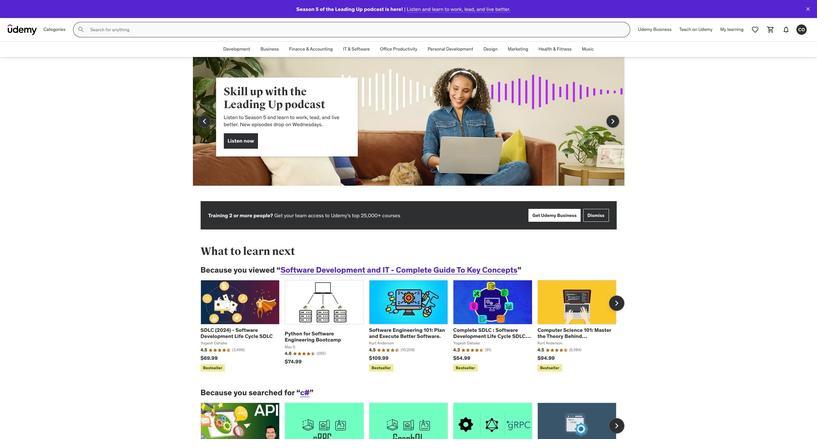 Task type: describe. For each thing, give the bounding box(es) containing it.
next image
[[612, 298, 622, 309]]

shopping cart with 0 items image
[[768, 26, 775, 34]]

0 vertical spatial next image
[[608, 116, 618, 127]]

previous image
[[199, 116, 210, 127]]

udemy image
[[8, 24, 37, 35]]

Search for anything text field
[[89, 24, 623, 35]]

submit search image
[[77, 26, 85, 34]]



Task type: vqa. For each thing, say whether or not it's contained in the screenshot.
on-
no



Task type: locate. For each thing, give the bounding box(es) containing it.
1 vertical spatial carousel element
[[201, 280, 625, 373]]

notifications image
[[783, 26, 791, 34]]

close image
[[806, 6, 812, 12]]

carousel element
[[193, 57, 625, 201], [201, 280, 625, 373], [201, 403, 625, 440]]

2 vertical spatial carousel element
[[201, 403, 625, 440]]

next image
[[608, 116, 618, 127], [612, 421, 622, 432]]

0 vertical spatial carousel element
[[193, 57, 625, 201]]

wishlist image
[[752, 26, 760, 34]]

1 vertical spatial next image
[[612, 421, 622, 432]]



